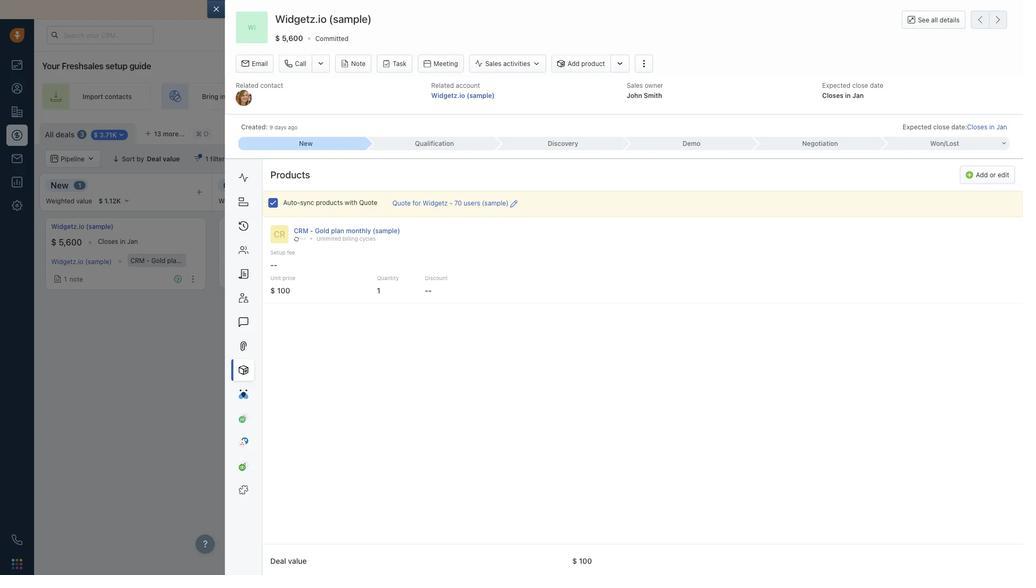 Task type: locate. For each thing, give the bounding box(es) containing it.
crm down the closes in jan
[[130, 257, 145, 264]]

1 horizontal spatial $ 5,600
[[275, 34, 303, 43]]

2 inc from the top
[[243, 257, 252, 264]]

2 acme inc (sample) link from the top
[[224, 257, 281, 264]]

0 vertical spatial and
[[406, 5, 419, 14]]

0 horizontal spatial monthly
[[182, 257, 206, 264]]

2 acme inc (sample) from the top
[[224, 257, 281, 264]]

0
[[445, 182, 449, 189], [594, 182, 598, 189], [926, 182, 930, 189]]

0 vertical spatial deal
[[1000, 129, 1013, 136]]

closes
[[823, 92, 844, 99], [968, 123, 988, 131], [98, 238, 118, 246], [263, 238, 283, 246]]

1 vertical spatial acme
[[224, 257, 241, 264]]

crm - gold plan monthly (sample) link
[[294, 227, 400, 235]]

demo down 'discovery' link on the top
[[560, 180, 584, 190]]

5,600 left the closes in jan
[[59, 238, 82, 248]]

0 horizontal spatial crm - gold plan monthly (sample)
[[130, 257, 234, 264]]

1 horizontal spatial your
[[517, 93, 531, 100]]

won up forecasting
[[931, 140, 944, 147]]

(sample) down account
[[467, 92, 495, 99]]

1 horizontal spatial 5,600
[[282, 34, 303, 43]]

0 vertical spatial 5,600
[[282, 34, 303, 43]]

1 vertical spatial add
[[986, 129, 998, 136]]

new up owners
[[299, 140, 313, 147]]

sync
[[470, 5, 487, 14], [300, 199, 314, 207]]

0 vertical spatial acme
[[224, 223, 242, 231]]

inc left setup fee --
[[243, 257, 252, 264]]

import left contacts at the top left of page
[[83, 93, 103, 100]]

sales left pipeline at the top
[[796, 93, 812, 100]]

bring in website leads
[[202, 93, 270, 100]]

add left or
[[977, 171, 989, 179]]

13 more...
[[154, 130, 185, 138]]

and
[[406, 5, 419, 14], [905, 155, 916, 163]]

set up your sales pipeline
[[759, 93, 838, 100]]

sequence
[[659, 93, 689, 100]]

0 horizontal spatial sync
[[300, 199, 314, 207]]

widgetz.io (sample) inside dialog
[[275, 13, 372, 25]]

auto-sync products with quote
[[283, 199, 378, 207]]

widgetz.io inside the related account widgetz.io (sample)
[[432, 92, 465, 99]]

1 horizontal spatial 1 note
[[237, 274, 256, 281]]

discovery down team
[[548, 140, 579, 147]]

deals inside button
[[926, 129, 943, 136]]

lost
[[947, 140, 960, 147]]

email
[[252, 60, 268, 68]]

details
[[940, 16, 960, 23]]

to right the mailbox
[[319, 5, 327, 14]]

expected up pipeline at the top
[[823, 82, 851, 89]]

phone element
[[6, 530, 28, 551]]

sales
[[641, 93, 657, 100], [796, 93, 812, 100]]

crm inside widgetz.io (sample) dialog
[[294, 227, 309, 235]]

o
[[204, 130, 209, 138]]

monthly
[[346, 227, 371, 235], [182, 257, 206, 264]]

$ 5,600
[[275, 34, 303, 43], [51, 238, 82, 248]]

0 vertical spatial qualification
[[415, 140, 454, 147]]

1 note
[[237, 274, 256, 281], [64, 276, 83, 283]]

5,600 up call button on the left top of the page
[[282, 34, 303, 43]]

0 for discovery
[[445, 182, 449, 189]]

won down quotas and forecasting
[[898, 180, 916, 190]]

1 horizontal spatial sales
[[627, 82, 643, 89]]

add up search field on the right top of page
[[986, 129, 998, 136]]

all left the 3
[[45, 130, 54, 139]]

widgetz
[[423, 200, 448, 207]]

new down all deals link
[[51, 180, 69, 190]]

container_wx8msf4aqz5i3rn1 image for 1
[[54, 276, 61, 283]]

1 vertical spatial won
[[898, 180, 916, 190]]

acme inc (sample) up closes in nov at top left
[[224, 223, 282, 231]]

discovery up for
[[396, 180, 436, 190]]

acme inc (sample) down setup
[[224, 257, 281, 264]]

inc left "cr"
[[244, 223, 253, 231]]

won / lost
[[931, 140, 960, 147]]

negotiation inside widgetz.io (sample) dialog
[[803, 140, 839, 147]]

crm up --
[[294, 227, 309, 235]]

container_wx8msf4aqz5i3rn1 image
[[843, 129, 851, 136], [194, 155, 201, 163], [263, 155, 271, 163], [871, 155, 878, 163], [54, 276, 61, 283]]

1 vertical spatial plan
[[167, 257, 180, 264]]

related for related contact
[[236, 82, 259, 89]]

acme inc (sample) link
[[224, 222, 282, 231], [224, 257, 281, 264]]

$
[[275, 34, 280, 43], [51, 238, 57, 248], [224, 238, 230, 248], [271, 286, 275, 295], [573, 557, 577, 566]]

0 vertical spatial to
[[319, 5, 327, 14]]

0 horizontal spatial discovery
[[396, 180, 436, 190]]

to
[[319, 5, 327, 14], [509, 93, 516, 100]]

discovery
[[548, 140, 579, 147], [396, 180, 436, 190]]

sales up john
[[627, 82, 643, 89]]

widgetz.io (sample) up committed
[[275, 13, 372, 25]]

1 horizontal spatial close
[[934, 123, 950, 131]]

close for date
[[853, 82, 869, 89]]

1 horizontal spatial related
[[432, 82, 454, 89]]

crm - gold plan monthly (sample) up the unlimited billing cycles
[[294, 227, 400, 235]]

freshsales
[[62, 61, 104, 71]]

related account widgetz.io (sample)
[[432, 82, 495, 99]]

created: 9 days ago
[[241, 123, 298, 131]]

won inside widgetz.io (sample) dialog
[[931, 140, 944, 147]]

related down meeting button
[[432, 82, 454, 89]]

to left team
[[509, 93, 516, 100]]

deal for add
[[1000, 129, 1013, 136]]

$ 100
[[224, 238, 247, 248], [573, 557, 592, 566]]

deal up search field on the right top of page
[[1000, 129, 1013, 136]]

0 vertical spatial crm
[[294, 227, 309, 235]]

1 horizontal spatial expected
[[903, 123, 932, 131]]

expected up quotas and forecasting
[[903, 123, 932, 131]]

0 horizontal spatial jan
[[127, 238, 138, 246]]

1 horizontal spatial 0
[[594, 182, 598, 189]]

1 horizontal spatial import
[[904, 129, 925, 136]]

add
[[568, 60, 580, 67], [986, 129, 998, 136], [977, 171, 989, 179]]

deals for import
[[926, 129, 943, 136]]

sales inside the create sales sequence link
[[641, 93, 657, 100]]

settings button
[[838, 123, 884, 141]]

widgetz.io (sample) link down the closes in jan
[[51, 258, 112, 266]]

2 related from the left
[[432, 82, 454, 89]]

import deals button
[[890, 123, 948, 141]]

1 vertical spatial widgetz.io (sample)
[[51, 223, 113, 231]]

more...
[[163, 130, 185, 138]]

0 horizontal spatial 5,600
[[59, 238, 82, 248]]

acme inc (sample) link up closes in nov at top left
[[224, 222, 282, 231]]

sync left products
[[300, 199, 314, 207]]

quote for widgetz - 70 users (sample)
[[393, 200, 509, 207]]

deals left the 3
[[56, 130, 75, 139]]

mailbox
[[290, 5, 317, 14]]

1 vertical spatial acme inc (sample)
[[224, 257, 281, 264]]

import
[[83, 93, 103, 100], [904, 129, 925, 136]]

freshworks switcher image
[[12, 559, 22, 570]]

1 horizontal spatial discovery
[[548, 140, 579, 147]]

0 horizontal spatial won
[[898, 180, 916, 190]]

forecasting
[[918, 155, 954, 163]]

sales inside the sales owner john smith
[[627, 82, 643, 89]]

expected inside the expected close date closes in jan
[[823, 82, 851, 89]]

$ inside unit price $ 100
[[271, 286, 275, 295]]

deal
[[271, 557, 286, 566]]

0 vertical spatial acme inc (sample)
[[224, 223, 282, 231]]

all deal owners button
[[256, 150, 329, 168]]

1 horizontal spatial crm
[[294, 227, 309, 235]]

1 vertical spatial acme inc (sample) link
[[224, 257, 281, 264]]

container_wx8msf4aqz5i3rn1 image inside settings popup button
[[843, 129, 851, 136]]

2 vertical spatial widgetz.io (sample) link
[[51, 258, 112, 266]]

add deal
[[986, 129, 1013, 136]]

jan for expected close date closes in jan
[[853, 92, 864, 99]]

2 horizontal spatial jan
[[997, 123, 1008, 131]]

1 horizontal spatial all
[[275, 155, 283, 163]]

0 horizontal spatial 100
[[232, 238, 247, 248]]

expected for expected close date
[[823, 82, 851, 89]]

owner
[[645, 82, 664, 89]]

0 vertical spatial close
[[853, 82, 869, 89]]

close inside the expected close date closes in jan
[[853, 82, 869, 89]]

deal
[[1000, 129, 1013, 136], [285, 155, 298, 163]]

9
[[270, 124, 273, 131]]

closes inside the expected close date closes in jan
[[823, 92, 844, 99]]

leads
[[253, 93, 270, 100], [491, 93, 508, 100]]

create sales sequence link
[[578, 83, 708, 110]]

0 vertical spatial jan
[[853, 92, 864, 99]]

and left enable
[[406, 5, 419, 14]]

0 horizontal spatial deals
[[56, 130, 75, 139]]

1 horizontal spatial crm - gold plan monthly (sample)
[[294, 227, 400, 235]]

0 horizontal spatial deal
[[285, 155, 298, 163]]

0 horizontal spatial import
[[83, 93, 103, 100]]

0 horizontal spatial quote
[[359, 199, 378, 207]]

your left team
[[517, 93, 531, 100]]

sales down owner at the right top of page
[[641, 93, 657, 100]]

1 horizontal spatial plan
[[331, 227, 344, 235]]

$ 5,600 left the closes in jan
[[51, 238, 82, 248]]

created:
[[241, 123, 268, 131]]

1 horizontal spatial monthly
[[346, 227, 371, 235]]

close
[[853, 82, 869, 89], [934, 123, 950, 131]]

2 sales from the left
[[796, 93, 812, 100]]

1 horizontal spatial deal
[[1000, 129, 1013, 136]]

close image
[[1008, 7, 1013, 12]]

improve
[[328, 5, 357, 14]]

0 vertical spatial import
[[83, 93, 103, 100]]

2 0 from the left
[[594, 182, 598, 189]]

add for add deal
[[986, 129, 998, 136]]

all inside button
[[275, 155, 283, 163]]

new inside widgetz.io (sample) dialog
[[299, 140, 313, 147]]

widgetz.io (sample) down the closes in jan
[[51, 258, 112, 266]]

1 sales from the left
[[641, 93, 657, 100]]

email
[[498, 5, 517, 14]]

0 vertical spatial monthly
[[346, 227, 371, 235]]

contact
[[260, 82, 283, 89]]

pipeline
[[814, 93, 838, 100]]

1 horizontal spatial jan
[[853, 92, 864, 99]]

1 horizontal spatial negotiation
[[803, 140, 839, 147]]

(sample) up closes in nov at top left
[[255, 223, 282, 231]]

fee
[[287, 250, 295, 256]]

set
[[759, 93, 769, 100]]

$ 5,600 inside widgetz.io (sample) dialog
[[275, 34, 303, 43]]

acme left "cr"
[[224, 223, 242, 231]]

expected close date closes in jan
[[823, 82, 884, 99]]

see all details
[[919, 16, 960, 23]]

(sample) up committed
[[329, 13, 372, 25]]

(sample) up container_wx8msf4aqz5i3rn1 image
[[208, 257, 234, 264]]

task
[[393, 60, 407, 68]]

1 horizontal spatial new
[[299, 140, 313, 147]]

/
[[944, 140, 947, 147]]

related inside the related account widgetz.io (sample)
[[432, 82, 454, 89]]

leads right "route"
[[491, 93, 508, 100]]

your right up
[[781, 93, 794, 100]]

widgetz.io (sample) link up the closes in jan
[[51, 222, 113, 231]]

date:
[[952, 123, 968, 131]]

crm - gold plan monthly (sample) up container_wx8msf4aqz5i3rn1 image
[[130, 257, 234, 264]]

0 vertical spatial won
[[931, 140, 944, 147]]

container_wx8msf4aqz5i3rn1 image for settings
[[843, 129, 851, 136]]

1 horizontal spatial sync
[[470, 5, 487, 14]]

note for 1's container_wx8msf4aqz5i3rn1 icon
[[70, 276, 83, 283]]

1 vertical spatial to
[[509, 93, 516, 100]]

1 vertical spatial gold
[[151, 257, 166, 264]]

widgetz.io (sample) link down account
[[432, 92, 495, 99]]

route leads to your team link
[[431, 83, 567, 110]]

1 vertical spatial crm - gold plan monthly (sample)
[[130, 257, 234, 264]]

auto-
[[283, 199, 300, 207]]

1 vertical spatial all
[[275, 155, 283, 163]]

1 horizontal spatial gold
[[315, 227, 330, 235]]

connect
[[241, 5, 271, 14]]

phone image
[[12, 535, 22, 546]]

1 vertical spatial close
[[934, 123, 950, 131]]

acme inc (sample) link down setup
[[224, 257, 281, 264]]

jan for expected close date: closes in jan
[[997, 123, 1008, 131]]

(sample) right the users
[[482, 200, 509, 207]]

$ 5,600 up call button on the left top of the page
[[275, 34, 303, 43]]

0 vertical spatial inc
[[244, 223, 253, 231]]

close up won / lost at right top
[[934, 123, 950, 131]]

deal up the products
[[285, 155, 298, 163]]

email image
[[918, 31, 926, 40]]

jan inside the expected close date closes in jan
[[853, 92, 864, 99]]

0 horizontal spatial close
[[853, 82, 869, 89]]

related up website
[[236, 82, 259, 89]]

discount
[[425, 275, 448, 281]]

1 vertical spatial $ 5,600
[[51, 238, 82, 248]]

0 vertical spatial acme inc (sample) link
[[224, 222, 282, 231]]

close left date
[[853, 82, 869, 89]]

set up your sales pipeline link
[[718, 83, 857, 110]]

0 horizontal spatial 1 note
[[64, 276, 83, 283]]

in for closes in nov
[[285, 238, 290, 246]]

container_wx8msf4aqz5i3rn1 image inside quotas and forecasting link
[[871, 155, 878, 163]]

0 vertical spatial negotiation
[[803, 140, 839, 147]]

won for won / lost
[[931, 140, 944, 147]]

wi
[[248, 24, 256, 31]]

1 horizontal spatial 100
[[277, 286, 290, 295]]

add left product
[[568, 60, 580, 67]]

price
[[283, 275, 296, 281]]

1 vertical spatial crm
[[130, 257, 145, 264]]

your left the mailbox
[[272, 5, 288, 14]]

import up quotas and forecasting
[[904, 129, 925, 136]]

1 horizontal spatial and
[[905, 155, 916, 163]]

in for closes in jan
[[120, 238, 125, 246]]

and right "quotas"
[[905, 155, 916, 163]]

1 vertical spatial 100
[[277, 286, 290, 295]]

1 horizontal spatial deals
[[926, 129, 943, 136]]

leads down related contact at the left of page
[[253, 93, 270, 100]]

0 vertical spatial 100
[[232, 238, 247, 248]]

deal for all
[[285, 155, 298, 163]]

deals for all
[[56, 130, 75, 139]]

closes in jan
[[98, 238, 138, 246]]

1 vertical spatial discovery
[[396, 180, 436, 190]]

all up the products
[[275, 155, 283, 163]]

your
[[42, 61, 60, 71]]

1 horizontal spatial qualification
[[415, 140, 454, 147]]

Search your CRM... text field
[[47, 26, 154, 44]]

related for related account widgetz.io (sample)
[[432, 82, 454, 89]]

0 vertical spatial sales
[[486, 60, 502, 67]]

2 horizontal spatial your
[[781, 93, 794, 100]]

1 note for container_wx8msf4aqz5i3rn1 image
[[237, 274, 256, 281]]

1 vertical spatial 5,600
[[59, 238, 82, 248]]

import inside button
[[904, 129, 925, 136]]

quote right with
[[359, 199, 378, 207]]

0 vertical spatial gold
[[315, 227, 330, 235]]

1 related from the left
[[236, 82, 259, 89]]

0 horizontal spatial note
[[70, 276, 83, 283]]

negotiation
[[803, 140, 839, 147], [725, 180, 772, 190]]

deals up won / lost at right top
[[926, 129, 943, 136]]

enable
[[421, 5, 444, 14]]

your freshsales setup guide
[[42, 61, 151, 71]]

(sample) down setup
[[254, 257, 281, 264]]

sales left activities
[[486, 60, 502, 67]]

0 horizontal spatial qualification
[[223, 180, 274, 190]]

widgetz.io (sample) up the closes in jan
[[51, 223, 113, 231]]

jan
[[853, 92, 864, 99], [997, 123, 1008, 131], [127, 238, 138, 246]]

0 horizontal spatial $ 5,600
[[51, 238, 82, 248]]

0 vertical spatial all
[[45, 130, 54, 139]]

demo down "sequence"
[[683, 140, 701, 147]]

widgetz.io (sample) link
[[432, 92, 495, 99], [51, 222, 113, 231], [51, 258, 112, 266]]

2 horizontal spatial 0
[[926, 182, 930, 189]]

0 vertical spatial new
[[299, 140, 313, 147]]

1 vertical spatial qualification
[[223, 180, 274, 190]]

0 vertical spatial widgetz.io (sample)
[[275, 13, 372, 25]]

filter
[[210, 155, 225, 163]]

1 vertical spatial negotiation
[[725, 180, 772, 190]]

gold
[[315, 227, 330, 235], [151, 257, 166, 264]]

note button
[[335, 55, 372, 73]]

all
[[45, 130, 54, 139], [275, 155, 283, 163]]

1 horizontal spatial leads
[[491, 93, 508, 100]]

acme up container_wx8msf4aqz5i3rn1 image
[[224, 257, 241, 264]]

100
[[232, 238, 247, 248], [277, 286, 290, 295], [579, 557, 592, 566]]

1 vertical spatial monthly
[[182, 257, 206, 264]]

3 0 from the left
[[926, 182, 930, 189]]

won for won
[[898, 180, 916, 190]]

1 0 from the left
[[445, 182, 449, 189]]

0 horizontal spatial leads
[[253, 93, 270, 100]]

note for container_wx8msf4aqz5i3rn1 image
[[243, 274, 256, 281]]

sync left of
[[470, 5, 487, 14]]

container_wx8msf4aqz5i3rn1 image for quotas and forecasting
[[871, 155, 878, 163]]

qualification link
[[367, 137, 496, 150]]

0 horizontal spatial 0
[[445, 182, 449, 189]]

acme inc (sample)
[[224, 223, 282, 231], [224, 257, 281, 264]]

setup
[[105, 61, 128, 71]]

1 vertical spatial expected
[[903, 123, 932, 131]]

quote left for
[[393, 200, 411, 207]]



Task type: describe. For each thing, give the bounding box(es) containing it.
all deals 3
[[45, 130, 84, 139]]

products
[[316, 199, 343, 207]]

demo link
[[624, 137, 753, 150]]

meeting button
[[418, 55, 464, 73]]

in inside the expected close date closes in jan
[[846, 92, 851, 99]]

2 acme from the top
[[224, 257, 241, 264]]

quotas and forecasting
[[881, 155, 954, 163]]

smith
[[644, 92, 663, 99]]

discovery link
[[496, 137, 624, 150]]

deal value
[[271, 557, 307, 566]]

--
[[301, 236, 306, 242]]

expected for expected close date:
[[903, 123, 932, 131]]

$ 100 inside widgetz.io (sample) dialog
[[573, 557, 592, 566]]

import contacts
[[83, 93, 132, 100]]

container_wx8msf4aqz5i3rn1 image inside 1 filter applied button
[[194, 155, 201, 163]]

1 filter applied
[[206, 155, 249, 163]]

see all details button
[[903, 11, 966, 29]]

date
[[871, 82, 884, 89]]

0 horizontal spatial gold
[[151, 257, 166, 264]]

(sample) up the closes in jan
[[86, 223, 113, 231]]

closes in jan link
[[968, 123, 1008, 132]]

guide
[[129, 61, 151, 71]]

import deals
[[904, 129, 943, 136]]

create sales sequence
[[619, 93, 689, 100]]

discovery inside widgetz.io (sample) dialog
[[548, 140, 579, 147]]

product
[[582, 60, 605, 67]]

1 filter applied button
[[187, 150, 256, 168]]

website
[[228, 93, 251, 100]]

contacts
[[105, 93, 132, 100]]

0 for won
[[926, 182, 930, 189]]

cr
[[274, 229, 285, 240]]

of
[[489, 5, 496, 14]]

ago
[[288, 124, 298, 131]]

import deals group
[[890, 123, 966, 141]]

add product
[[568, 60, 605, 67]]

discount --
[[425, 275, 448, 295]]

1 vertical spatial and
[[905, 155, 916, 163]]

1 horizontal spatial to
[[509, 93, 516, 100]]

⌘ o
[[196, 130, 209, 138]]

related contact
[[236, 82, 283, 89]]

0 vertical spatial sync
[[470, 5, 487, 14]]

unlimited billing cycles
[[317, 236, 376, 242]]

sales inside set up your sales pipeline link
[[796, 93, 812, 100]]

70
[[455, 200, 462, 207]]

bring in website leads link
[[162, 83, 289, 110]]

1 inc from the top
[[244, 223, 253, 231]]

1 note for 1's container_wx8msf4aqz5i3rn1 icon
[[64, 276, 83, 283]]

(sample) inside the related account widgetz.io (sample)
[[467, 92, 495, 99]]

add or edit
[[977, 171, 1010, 179]]

sales for sales owner john smith
[[627, 82, 643, 89]]

value
[[288, 557, 307, 566]]

add deal button
[[972, 123, 1018, 141]]

(sample) down the closes in jan
[[85, 258, 112, 266]]

quantity
[[377, 275, 399, 281]]

0 horizontal spatial new
[[51, 180, 69, 190]]

all for deal
[[275, 155, 283, 163]]

or
[[990, 171, 997, 179]]

closes in nov
[[263, 238, 304, 246]]

call button
[[279, 55, 312, 73]]

bring
[[202, 93, 219, 100]]

(sample) up cycles
[[373, 227, 400, 235]]

all
[[932, 16, 939, 23]]

add for add product
[[568, 60, 580, 67]]

widgetz.io (sample) dialog
[[207, 0, 1024, 576]]

1 acme from the top
[[224, 223, 242, 231]]

quotas
[[881, 155, 903, 163]]

task button
[[377, 55, 413, 73]]

2 leads from the left
[[491, 93, 508, 100]]

connect your mailbox to improve deliverability and enable 2-way sync of email conversations.
[[241, 5, 570, 14]]

0 horizontal spatial plan
[[167, 257, 180, 264]]

close for date:
[[934, 123, 950, 131]]

cycles
[[360, 236, 376, 242]]

activities
[[504, 60, 531, 67]]

5,600 inside widgetz.io (sample) dialog
[[282, 34, 303, 43]]

crm - gold plan monthly (sample) inside widgetz.io (sample) dialog
[[294, 227, 400, 235]]

import for import deals
[[904, 129, 925, 136]]

call
[[295, 60, 307, 68]]

setup
[[271, 250, 286, 256]]

quotas and forecasting link
[[871, 150, 965, 168]]

0 horizontal spatial your
[[272, 5, 288, 14]]

demo inside 'link'
[[683, 140, 701, 147]]

up
[[771, 93, 779, 100]]

add product button
[[552, 55, 611, 73]]

team
[[533, 93, 548, 100]]

1 inside button
[[206, 155, 209, 163]]

container_wx8msf4aqz5i3rn1 image inside all deal owners button
[[263, 155, 271, 163]]

1 leads from the left
[[253, 93, 270, 100]]

email button
[[236, 55, 274, 73]]

0 vertical spatial widgetz.io (sample) link
[[432, 92, 495, 99]]

0 for demo
[[594, 182, 598, 189]]

13
[[154, 130, 161, 138]]

Search field
[[966, 150, 1019, 168]]

deliverability
[[359, 5, 404, 14]]

1 vertical spatial widgetz.io (sample) link
[[51, 222, 113, 231]]

add for add or edit
[[977, 171, 989, 179]]

import for import contacts
[[83, 93, 103, 100]]

nov
[[292, 238, 304, 246]]

days
[[275, 124, 287, 131]]

add or edit button
[[961, 166, 1016, 184]]

applied
[[227, 155, 249, 163]]

1 inside the quantity 1
[[377, 286, 381, 295]]

sales for sales activities
[[486, 60, 502, 67]]

qualification inside widgetz.io (sample) dialog
[[415, 140, 454, 147]]

expected close date: closes in jan
[[903, 123, 1008, 131]]

negotiation link
[[753, 137, 882, 150]]

100 inside unit price $ 100
[[277, 286, 290, 295]]

route leads to your team
[[471, 93, 548, 100]]

plan inside widgetz.io (sample) dialog
[[331, 227, 344, 235]]

products
[[271, 169, 310, 181]]

edit
[[998, 171, 1010, 179]]

container_wx8msf4aqz5i3rn1 image
[[227, 274, 235, 281]]

monthly inside widgetz.io (sample) dialog
[[346, 227, 371, 235]]

13 more... button
[[139, 126, 191, 141]]

gold inside widgetz.io (sample) dialog
[[315, 227, 330, 235]]

with
[[345, 199, 358, 207]]

note
[[351, 60, 366, 68]]

meeting
[[434, 60, 458, 68]]

sales activities
[[486, 60, 531, 67]]

way
[[454, 5, 468, 14]]

all deals link
[[45, 129, 75, 140]]

1 vertical spatial demo
[[560, 180, 584, 190]]

2 vertical spatial widgetz.io (sample)
[[51, 258, 112, 266]]

sync inside widgetz.io (sample) dialog
[[300, 199, 314, 207]]

1 acme inc (sample) from the top
[[224, 223, 282, 231]]

conversations.
[[519, 5, 570, 14]]

1 acme inc (sample) link from the top
[[224, 222, 282, 231]]

0 horizontal spatial and
[[406, 5, 419, 14]]

1 horizontal spatial quote
[[393, 200, 411, 207]]

all deal owners
[[275, 155, 322, 163]]

in for bring in website leads
[[220, 93, 226, 100]]

2-
[[446, 5, 454, 14]]

⌘
[[196, 130, 202, 138]]

0 horizontal spatial $ 100
[[224, 238, 247, 248]]

0 horizontal spatial crm
[[130, 257, 145, 264]]

2 horizontal spatial 100
[[579, 557, 592, 566]]

quote for widgetz - 70 users (sample) link
[[393, 199, 518, 209]]

billing
[[343, 236, 358, 242]]

2 vertical spatial jan
[[127, 238, 138, 246]]

settings
[[853, 129, 879, 136]]

0 horizontal spatial to
[[319, 5, 327, 14]]

unit price $ 100
[[271, 275, 296, 295]]

all for deals
[[45, 130, 54, 139]]



Task type: vqa. For each thing, say whether or not it's contained in the screenshot.
Pipeline dropdown button
no



